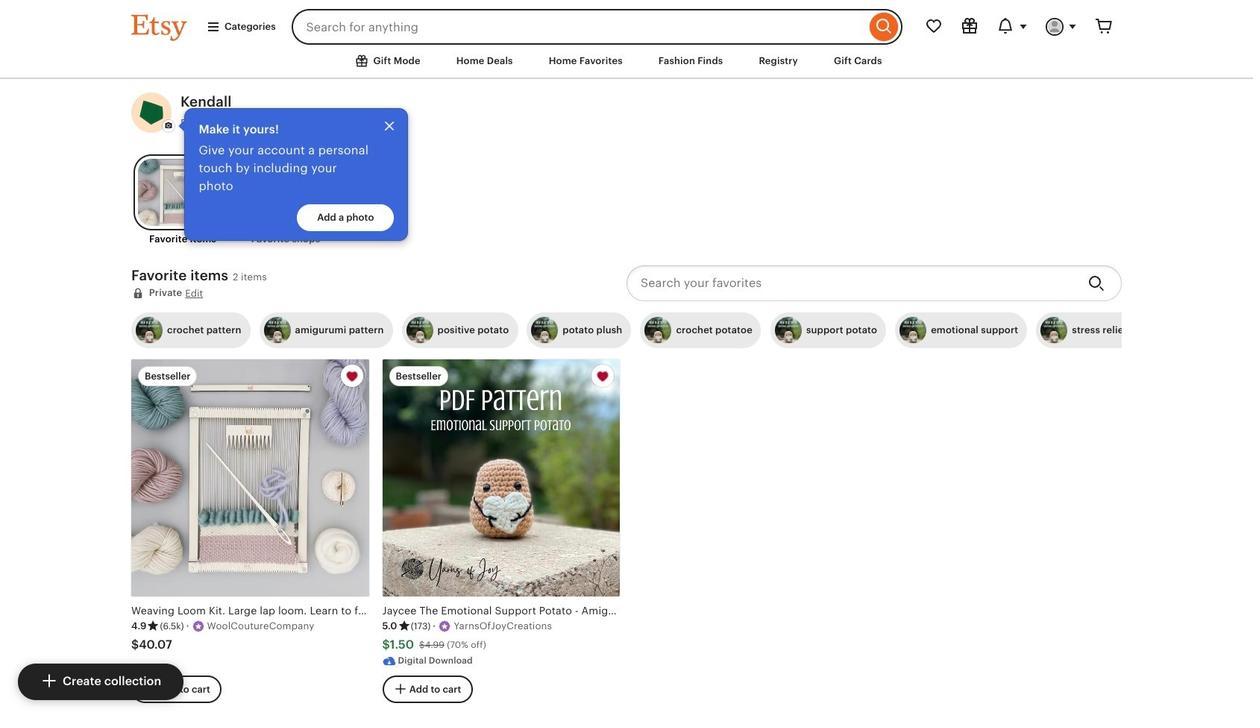 Task type: describe. For each thing, give the bounding box(es) containing it.
weaving loom kit. large lap loom. learn to frame weave, tapestry. beginners learn to weave. image
[[131, 359, 369, 597]]

Search for anything text field
[[291, 9, 866, 45]]

Search your favorites text field
[[627, 265, 1077, 301]]



Task type: vqa. For each thing, say whether or not it's contained in the screenshot.
menu bar
yes



Task type: locate. For each thing, give the bounding box(es) containing it.
jaycee the emotional support potato - amigurumi pdf pattern instruction only image
[[382, 359, 620, 597]]

tooltip
[[181, 108, 408, 241]]

5.0 star rating with 173 reviews image
[[382, 620, 431, 633]]

menu bar
[[0, 0, 1253, 79], [104, 45, 1149, 79]]

None search field
[[291, 9, 903, 45]]

banner
[[104, 0, 1149, 45]]

4.9 star rating with 6.5k reviews image
[[131, 620, 184, 633]]



